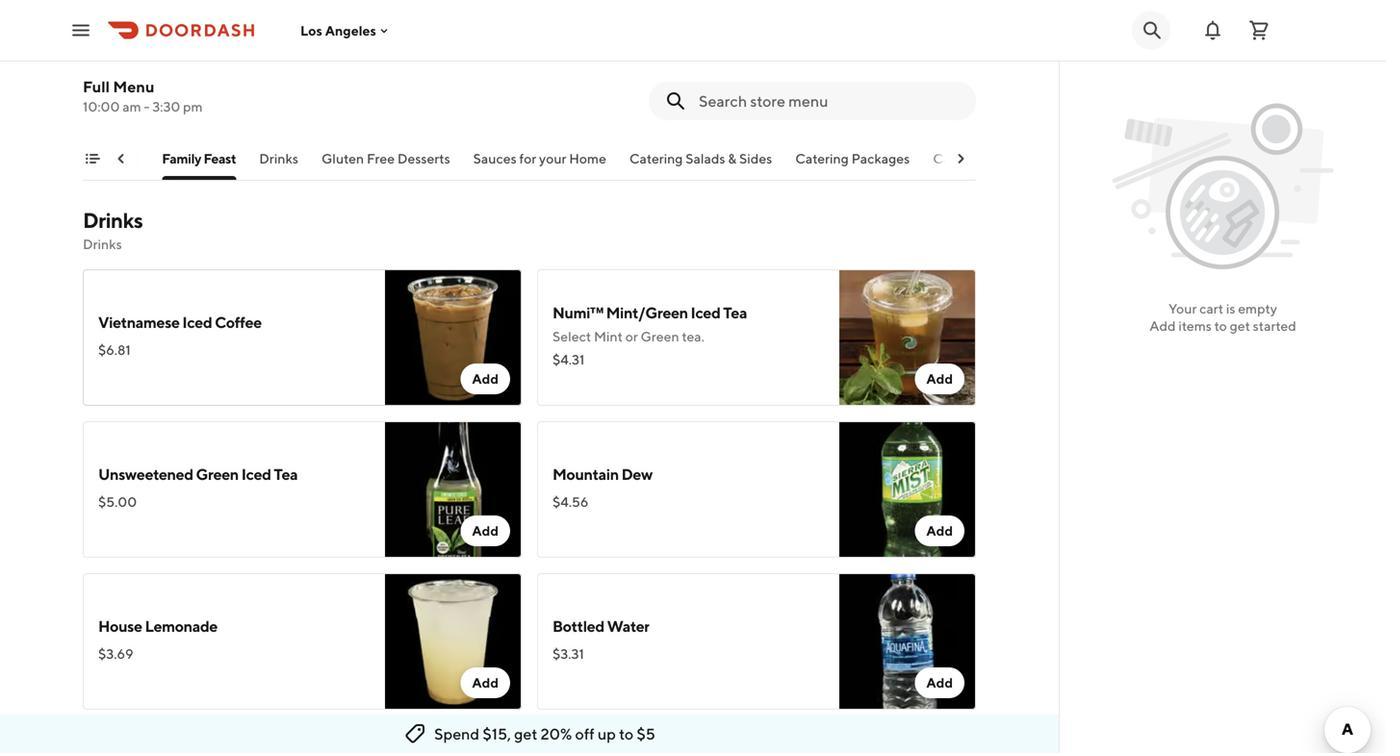 Task type: vqa. For each thing, say whether or not it's contained in the screenshot.
the middle the Drinks
yes



Task type: describe. For each thing, give the bounding box(es) containing it.
numi™
[[552, 304, 603, 322]]

feeds
[[552, 65, 589, 81]]

bottle
[[669, 84, 707, 100]]

own
[[83, 151, 112, 167]]

sauces for your home
[[473, 151, 606, 167]]

mountain dew image
[[839, 422, 976, 558]]

catering for catering beverages
[[933, 151, 986, 167]]

house lemonade image
[[385, 574, 522, 710]]

add for bottled water
[[926, 675, 953, 691]]

tamarind
[[725, 84, 781, 100]]

gluten free desserts button
[[321, 149, 450, 180]]

$5.00
[[98, 494, 137, 510]]

unsweetened green iced tea
[[98, 465, 298, 484]]

$6.81
[[98, 342, 131, 358]]

packages
[[851, 151, 910, 167]]

sauces
[[473, 151, 517, 167]]

unsweetened green iced tea image
[[385, 422, 522, 558]]

choice
[[226, 84, 267, 100]]

to for items
[[1214, 318, 1227, 334]]

items
[[1178, 318, 1212, 334]]

add button for unsweetened green iced tea
[[460, 516, 510, 547]]

select
[[552, 329, 591, 345]]

rolls
[[709, 65, 734, 81]]

mint
[[594, 329, 623, 345]]

lemonade
[[145, 617, 217, 636]]

is
[[1226, 301, 1235, 317]]

family for feast
[[162, 151, 201, 167]]

house lemonade
[[98, 617, 217, 636]]

style
[[146, 40, 180, 58]]

beverages
[[989, 151, 1053, 167]]

box
[[115, 151, 139, 167]]

drinks for drinks
[[259, 151, 298, 167]]

cookies
[[552, 84, 602, 100]]

create your own box button
[[7, 149, 139, 180]]

of inside family style meal serves 4. includes:  protein, base, shallots, herbs and lime.  with choice of two sauces $82.44
[[270, 84, 282, 100]]

your
[[539, 151, 566, 167]]

unsweetened
[[98, 465, 193, 484]]

Item Search search field
[[699, 90, 961, 112]]

add button for mountain dew
[[915, 516, 964, 547]]

desserts
[[397, 151, 450, 167]]

sauces
[[311, 84, 352, 100]]

or inside 'numi™ mint/green iced tea select mint or green tea. $4.31'
[[625, 329, 638, 345]]

add button for bottled water
[[915, 668, 964, 699]]

los angeles
[[300, 22, 376, 38]]

up
[[598, 725, 616, 744]]

pm
[[183, 99, 203, 115]]

family for style
[[98, 40, 143, 58]]

los angeles button
[[300, 22, 392, 38]]

dew
[[621, 465, 652, 484]]

spend
[[434, 725, 480, 744]]

lime.
[[161, 84, 190, 100]]

family feast
[[162, 151, 236, 167]]

am
[[122, 99, 141, 115]]

tea.
[[682, 329, 704, 345]]

full menu 10:00 am - 3:30 pm
[[83, 77, 203, 115]]

drinks button
[[259, 149, 298, 180]]

free
[[367, 151, 395, 167]]

cart
[[1199, 301, 1223, 317]]

menu
[[113, 77, 154, 96]]

catering salads & sides
[[629, 151, 772, 167]]

coffee
[[215, 313, 262, 332]]

family style meal image
[[385, 15, 522, 152]]

add for unsweetened green iced tea
[[472, 523, 499, 539]]

create
[[7, 151, 49, 167]]

iced for green
[[241, 465, 271, 484]]

0 horizontal spatial green
[[196, 465, 239, 484]]

add for vietnamese iced coffee
[[472, 371, 499, 387]]

to for up
[[619, 725, 633, 744]]

sides
[[739, 151, 772, 167]]

feeds 4-6 shrimp or tofu rolls  with 6 cookies  includes a bottle of tamarind vinaigrette and sriracha
[[552, 65, 781, 119]]

vietnamese iced coffee
[[98, 313, 262, 332]]

gluten free desserts
[[321, 151, 450, 167]]

add for mountain dew
[[926, 523, 953, 539]]

with inside feeds 4-6 shrimp or tofu rolls  with 6 cookies  includes a bottle of tamarind vinaigrette and sriracha
[[737, 65, 768, 81]]

with inside family style meal serves 4. includes:  protein, base, shallots, herbs and lime.  with choice of two sauces $82.44
[[193, 84, 224, 100]]

4.
[[142, 65, 153, 81]]

1 vertical spatial get
[[514, 725, 538, 744]]

mountain dew
[[552, 465, 652, 484]]

mint/green
[[606, 304, 688, 322]]

add for house lemonade
[[472, 675, 499, 691]]

2 6 from the left
[[771, 65, 779, 81]]

$82.44
[[98, 107, 142, 123]]

scroll menu navigation left image
[[114, 151, 129, 167]]

add button for house lemonade
[[460, 668, 510, 699]]

includes
[[605, 84, 657, 100]]

herbs
[[98, 84, 132, 100]]

-
[[144, 99, 150, 115]]

vinaigrette
[[552, 103, 621, 119]]



Task type: locate. For each thing, give the bounding box(es) containing it.
1 family big box + 2 rolls image
[[839, 15, 976, 152]]

catering packages
[[795, 151, 910, 167]]

6 up "tamarind" on the top of the page
[[771, 65, 779, 81]]

your left show menu categories image
[[52, 151, 80, 167]]

and
[[135, 84, 158, 100], [624, 103, 647, 119]]

0 horizontal spatial family
[[98, 40, 143, 58]]

drinks drinks
[[83, 208, 143, 252]]

shallots,
[[298, 65, 348, 81]]

0 horizontal spatial iced
[[182, 313, 212, 332]]

0 vertical spatial drinks
[[259, 151, 298, 167]]

catering beverages button
[[933, 149, 1053, 180]]

a
[[660, 84, 667, 100]]

1 catering from the left
[[629, 151, 683, 167]]

get down is
[[1230, 318, 1250, 334]]

base,
[[264, 65, 296, 81]]

and inside feeds 4-6 shrimp or tofu rolls  with 6 cookies  includes a bottle of tamarind vinaigrette and sriracha
[[624, 103, 647, 119]]

drinks down scroll menu navigation left image at top
[[83, 208, 143, 233]]

protein,
[[214, 65, 261, 81]]

started
[[1253, 318, 1296, 334]]

full
[[83, 77, 110, 96]]

mountain
[[552, 465, 619, 484]]

of down the base,
[[270, 84, 282, 100]]

1 vertical spatial green
[[196, 465, 239, 484]]

angeles
[[325, 22, 376, 38]]

vietnamese iced coffee image
[[385, 270, 522, 406]]

notification bell image
[[1201, 19, 1224, 42]]

iced for mint/green
[[691, 304, 720, 322]]

tea for numi™ mint/green iced tea select mint or green tea. $4.31
[[723, 304, 747, 322]]

your up items
[[1169, 301, 1197, 317]]

and down 4.
[[135, 84, 158, 100]]

4-
[[592, 65, 607, 81]]

box cooler image
[[385, 726, 522, 754]]

$5
[[637, 725, 655, 744]]

and down includes
[[624, 103, 647, 119]]

green down the mint/green at the top left of page
[[641, 329, 679, 345]]

create your own box
[[7, 151, 139, 167]]

sauces for your home button
[[473, 149, 606, 180]]

family
[[98, 40, 143, 58], [162, 151, 201, 167]]

or up a
[[664, 65, 677, 81]]

$15,
[[483, 725, 511, 744]]

catering packages button
[[795, 149, 910, 180]]

with down includes:
[[193, 84, 224, 100]]

catering left salads
[[629, 151, 683, 167]]

0 horizontal spatial or
[[625, 329, 638, 345]]

&
[[728, 151, 737, 167]]

of
[[270, 84, 282, 100], [709, 84, 722, 100]]

catering down item search search field
[[795, 151, 849, 167]]

0 vertical spatial and
[[135, 84, 158, 100]]

green inside 'numi™ mint/green iced tea select mint or green tea. $4.31'
[[641, 329, 679, 345]]

1 horizontal spatial or
[[664, 65, 677, 81]]

and inside family style meal serves 4. includes:  protein, base, shallots, herbs and lime.  with choice of two sauces $82.44
[[135, 84, 158, 100]]

your inside the 'create your own box' button
[[52, 151, 80, 167]]

scroll menu navigation right image
[[953, 151, 968, 167]]

1 vertical spatial drinks
[[83, 208, 143, 233]]

get right $15,
[[514, 725, 538, 744]]

catering
[[629, 151, 683, 167], [795, 151, 849, 167], [933, 151, 986, 167]]

tea inside 'numi™ mint/green iced tea select mint or green tea. $4.31'
[[723, 304, 747, 322]]

1 horizontal spatial with
[[737, 65, 768, 81]]

1 vertical spatial your
[[1169, 301, 1197, 317]]

1 vertical spatial with
[[193, 84, 224, 100]]

family style meal serves 4. includes:  protein, base, shallots, herbs and lime.  with choice of two sauces $82.44
[[98, 40, 352, 123]]

0 vertical spatial with
[[737, 65, 768, 81]]

0 vertical spatial green
[[641, 329, 679, 345]]

1 horizontal spatial and
[[624, 103, 647, 119]]

tea for unsweetened green iced tea
[[274, 465, 298, 484]]

1 horizontal spatial of
[[709, 84, 722, 100]]

of down rolls
[[709, 84, 722, 100]]

to inside the your cart is empty add items to get started
[[1214, 318, 1227, 334]]

family left feast
[[162, 151, 201, 167]]

0 horizontal spatial get
[[514, 725, 538, 744]]

numi™ mint/green iced tea select mint or green tea. $4.31
[[552, 304, 747, 368]]

2 vertical spatial drinks
[[83, 236, 122, 252]]

1 horizontal spatial 6
[[771, 65, 779, 81]]

your inside the your cart is empty add items to get started
[[1169, 301, 1197, 317]]

drinks right feast
[[259, 151, 298, 167]]

gluten
[[321, 151, 364, 167]]

family up serves
[[98, 40, 143, 58]]

1 6 from the left
[[607, 65, 615, 81]]

meal
[[183, 40, 216, 58]]

spend $15, get 20% off up to $5
[[434, 725, 655, 744]]

add button for vietnamese iced coffee
[[460, 364, 510, 395]]

0 horizontal spatial of
[[270, 84, 282, 100]]

1 horizontal spatial green
[[641, 329, 679, 345]]

add button
[[915, 110, 964, 141], [460, 364, 510, 395], [915, 364, 964, 395], [460, 516, 510, 547], [915, 516, 964, 547], [460, 668, 510, 699], [915, 668, 964, 699]]

0 horizontal spatial and
[[135, 84, 158, 100]]

shrimp
[[618, 65, 661, 81]]

0 vertical spatial your
[[52, 151, 80, 167]]

with
[[737, 65, 768, 81], [193, 84, 224, 100]]

1 of from the left
[[270, 84, 282, 100]]

to right the up
[[619, 725, 633, 744]]

0 vertical spatial get
[[1230, 318, 1250, 334]]

0 vertical spatial family
[[98, 40, 143, 58]]

catering beverages
[[933, 151, 1053, 167]]

0 horizontal spatial with
[[193, 84, 224, 100]]

0 horizontal spatial tea
[[274, 465, 298, 484]]

includes:
[[156, 65, 211, 81]]

0 vertical spatial to
[[1214, 318, 1227, 334]]

1 horizontal spatial tea
[[723, 304, 747, 322]]

add for numi™ mint/green iced tea
[[926, 371, 953, 387]]

catering left beverages
[[933, 151, 986, 167]]

$4.31
[[552, 352, 585, 368]]

get inside the your cart is empty add items to get started
[[1230, 318, 1250, 334]]

10:00
[[83, 99, 120, 115]]

0 horizontal spatial to
[[619, 725, 633, 744]]

catering salads & sides button
[[629, 149, 772, 180]]

0 horizontal spatial your
[[52, 151, 80, 167]]

feast
[[204, 151, 236, 167]]

empty
[[1238, 301, 1277, 317]]

family inside family style meal serves 4. includes:  protein, base, shallots, herbs and lime.  with choice of two sauces $82.44
[[98, 40, 143, 58]]

drinks down the 'create your own box' button
[[83, 236, 122, 252]]

1 vertical spatial tea
[[274, 465, 298, 484]]

20%
[[541, 725, 572, 744]]

two
[[285, 84, 308, 100]]

numi™ mint/green iced tea image
[[839, 270, 976, 406]]

off
[[575, 725, 595, 744]]

show menu categories image
[[85, 151, 100, 167]]

tofu
[[679, 65, 706, 81]]

bottled water
[[552, 617, 649, 636]]

or inside feeds 4-6 shrimp or tofu rolls  with 6 cookies  includes a bottle of tamarind vinaigrette and sriracha
[[664, 65, 677, 81]]

$4.56
[[552, 494, 588, 510]]

get
[[1230, 318, 1250, 334], [514, 725, 538, 744]]

2 of from the left
[[709, 84, 722, 100]]

bottled
[[552, 617, 604, 636]]

drinks
[[259, 151, 298, 167], [83, 208, 143, 233], [83, 236, 122, 252]]

add
[[926, 117, 953, 133], [1150, 318, 1176, 334], [472, 371, 499, 387], [926, 371, 953, 387], [472, 523, 499, 539], [926, 523, 953, 539], [472, 675, 499, 691], [926, 675, 953, 691]]

1 horizontal spatial iced
[[241, 465, 271, 484]]

iced inside 'numi™ mint/green iced tea select mint or green tea. $4.31'
[[691, 304, 720, 322]]

add inside the your cart is empty add items to get started
[[1150, 318, 1176, 334]]

1 vertical spatial family
[[162, 151, 201, 167]]

catering for catering packages
[[795, 151, 849, 167]]

green
[[641, 329, 679, 345], [196, 465, 239, 484]]

1 horizontal spatial catering
[[795, 151, 849, 167]]

home
[[569, 151, 606, 167]]

1 vertical spatial and
[[624, 103, 647, 119]]

1 horizontal spatial get
[[1230, 318, 1250, 334]]

6
[[607, 65, 615, 81], [771, 65, 779, 81]]

1 horizontal spatial to
[[1214, 318, 1227, 334]]

to down cart
[[1214, 318, 1227, 334]]

1 vertical spatial to
[[619, 725, 633, 744]]

$3.31
[[552, 646, 584, 662]]

0 horizontal spatial 6
[[607, 65, 615, 81]]

open menu image
[[69, 19, 92, 42]]

0 vertical spatial tea
[[723, 304, 747, 322]]

0 horizontal spatial catering
[[629, 151, 683, 167]]

los
[[300, 22, 322, 38]]

bottled water image
[[839, 574, 976, 710]]

2 horizontal spatial catering
[[933, 151, 986, 167]]

2 horizontal spatial iced
[[691, 304, 720, 322]]

1 horizontal spatial your
[[1169, 301, 1197, 317]]

green right unsweetened
[[196, 465, 239, 484]]

for
[[519, 151, 536, 167]]

1 horizontal spatial family
[[162, 151, 201, 167]]

3:30
[[152, 99, 180, 115]]

6 up includes
[[607, 65, 615, 81]]

sriracha
[[650, 103, 700, 119]]

0 vertical spatial or
[[664, 65, 677, 81]]

$3.69
[[98, 646, 133, 662]]

drinks inside drinks drinks
[[83, 236, 122, 252]]

2 catering from the left
[[795, 151, 849, 167]]

salads
[[686, 151, 725, 167]]

or right 'mint'
[[625, 329, 638, 345]]

1 vertical spatial or
[[625, 329, 638, 345]]

of inside feeds 4-6 shrimp or tofu rolls  with 6 cookies  includes a bottle of tamarind vinaigrette and sriracha
[[709, 84, 722, 100]]

catering for catering salads & sides
[[629, 151, 683, 167]]

drinks for drinks drinks
[[83, 208, 143, 233]]

3 catering from the left
[[933, 151, 986, 167]]

vietnamese
[[98, 313, 180, 332]]

tea
[[723, 304, 747, 322], [274, 465, 298, 484]]

0 items, open order cart image
[[1247, 19, 1271, 42]]

house
[[98, 617, 142, 636]]

with up "tamarind" on the top of the page
[[737, 65, 768, 81]]



